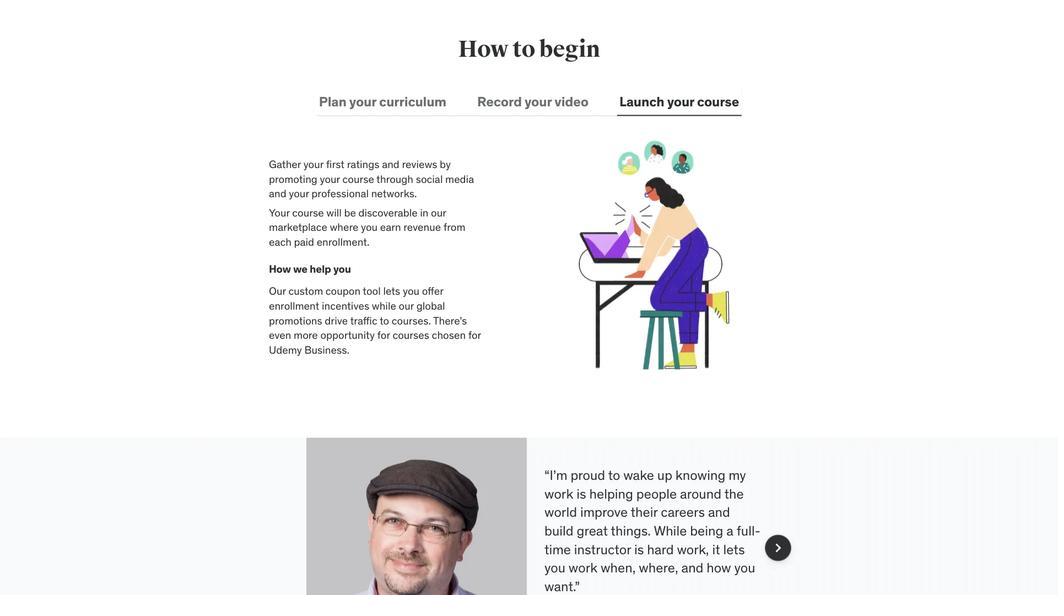 Task type: locate. For each thing, give the bounding box(es) containing it.
from
[[444, 221, 466, 234]]

your
[[350, 93, 377, 110], [525, 93, 552, 110], [668, 93, 695, 110], [304, 158, 324, 171], [320, 172, 340, 185], [289, 187, 309, 200]]

udemy
[[269, 343, 302, 357]]

our
[[431, 206, 447, 219], [399, 299, 414, 313]]

1 for from the left
[[378, 329, 390, 342]]

0 horizontal spatial for
[[378, 329, 390, 342]]

to left begin
[[513, 35, 536, 64]]

it
[[713, 542, 721, 558]]

0 horizontal spatial is
[[577, 486, 587, 502]]

earn
[[380, 221, 401, 234]]

1 horizontal spatial for
[[469, 329, 481, 342]]

courses
[[393, 329, 430, 342]]

lets inside our custom coupon tool lets you offer enrollment incentives while our global promotions drive traffic to courses. there's even more opportunity for courses chosen for udemy business.
[[384, 285, 401, 298]]

promotions
[[269, 314, 323, 327]]

2 horizontal spatial course
[[698, 93, 740, 110]]

traffic
[[350, 314, 378, 327]]

0 vertical spatial lets
[[384, 285, 401, 298]]

is down things.
[[635, 542, 644, 558]]

in
[[420, 206, 429, 219]]

while
[[654, 523, 687, 540]]

social
[[416, 172, 443, 185]]

0 vertical spatial course
[[698, 93, 740, 110]]

your for plan
[[350, 93, 377, 110]]

work down instructor
[[569, 560, 598, 577]]

your course will be discoverable in our marketplace where you earn revenue from each paid enrollment.
[[269, 206, 466, 249]]

you left earn on the left top of the page
[[361, 221, 378, 234]]

to down while
[[380, 314, 389, 327]]

first
[[326, 158, 345, 171]]

1 horizontal spatial course
[[343, 172, 374, 185]]

your for gather
[[304, 158, 324, 171]]

1 horizontal spatial how
[[458, 35, 509, 64]]

how left we
[[269, 262, 291, 275]]

next image
[[770, 540, 788, 557]]

0 horizontal spatial lets
[[384, 285, 401, 298]]

careers
[[661, 504, 705, 521]]

for down traffic
[[378, 329, 390, 342]]

and up "through"
[[382, 158, 400, 171]]

media
[[446, 172, 474, 185]]

lets up while
[[384, 285, 401, 298]]

2 vertical spatial to
[[609, 467, 621, 484]]

1 vertical spatial to
[[380, 314, 389, 327]]

course
[[698, 93, 740, 110], [343, 172, 374, 185], [292, 206, 324, 219]]

full-
[[737, 523, 761, 540]]

your for launch
[[668, 93, 695, 110]]

for right chosen
[[469, 329, 481, 342]]

work up world
[[545, 486, 574, 502]]

incentives
[[322, 299, 370, 313]]

1 vertical spatial course
[[343, 172, 374, 185]]

and up your
[[269, 187, 287, 200]]

1 horizontal spatial lets
[[724, 542, 745, 558]]

1 vertical spatial lets
[[724, 542, 745, 558]]

1 vertical spatial is
[[635, 542, 644, 558]]

discoverable
[[359, 206, 418, 219]]

work,
[[678, 542, 710, 558]]

tab list
[[317, 88, 742, 116]]

through
[[377, 172, 414, 185]]

to up helping in the bottom of the page
[[609, 467, 621, 484]]

a
[[727, 523, 734, 540]]

drive
[[325, 314, 348, 327]]

business.
[[305, 343, 350, 357]]

be
[[344, 206, 356, 219]]

to
[[513, 35, 536, 64], [380, 314, 389, 327], [609, 467, 621, 484]]

how up record
[[458, 35, 509, 64]]

gather
[[269, 158, 301, 171]]

0 horizontal spatial to
[[380, 314, 389, 327]]

how for how to begin
[[458, 35, 509, 64]]

hard
[[648, 542, 674, 558]]

up
[[658, 467, 673, 484]]

launch
[[620, 93, 665, 110]]

lets
[[384, 285, 401, 298], [724, 542, 745, 558]]

by
[[440, 158, 451, 171]]

even
[[269, 329, 291, 342]]

our right in
[[431, 206, 447, 219]]

when,
[[601, 560, 636, 577]]

is
[[577, 486, 587, 502], [635, 542, 644, 558]]

enrollment
[[269, 299, 320, 313]]

your left first
[[304, 158, 324, 171]]

you left the offer
[[403, 285, 420, 298]]

1 horizontal spatial to
[[513, 35, 536, 64]]

our up courses. on the left of the page
[[399, 299, 414, 313]]

work
[[545, 486, 574, 502], [569, 560, 598, 577]]

people
[[637, 486, 677, 502]]

for
[[378, 329, 390, 342], [469, 329, 481, 342]]

gather your first ratings and reviews by promoting your course through social media and your professional networks.
[[269, 158, 474, 200]]

to inside our custom coupon tool lets you offer enrollment incentives while our global promotions drive traffic to courses. there's even more opportunity for courses chosen for udemy business.
[[380, 314, 389, 327]]

launch your course
[[620, 93, 740, 110]]

ratings
[[347, 158, 380, 171]]

0 horizontal spatial how
[[269, 262, 291, 275]]

your down promoting
[[289, 187, 309, 200]]

knowing
[[676, 467, 726, 484]]

"i'm
[[545, 467, 568, 484]]

0 vertical spatial is
[[577, 486, 587, 502]]

offer
[[422, 285, 444, 298]]

to inside "i'm proud to wake up knowing my work is helping people around the world improve their careers and build great things. while being a full- time instructor is hard work, it lets you work when, where, and how you want."
[[609, 467, 621, 484]]

how we help you
[[269, 262, 351, 275]]

your right launch on the top right
[[668, 93, 695, 110]]

0 horizontal spatial course
[[292, 206, 324, 219]]

and
[[382, 158, 400, 171], [269, 187, 287, 200], [709, 504, 731, 521], [682, 560, 704, 577]]

2 horizontal spatial to
[[609, 467, 621, 484]]

revenue
[[404, 221, 441, 234]]

your right plan
[[350, 93, 377, 110]]

build
[[545, 523, 574, 540]]

your
[[269, 206, 290, 219]]

course inside your course will be discoverable in our marketplace where you earn revenue from each paid enrollment.
[[292, 206, 324, 219]]

1 vertical spatial how
[[269, 262, 291, 275]]

course inside 'gather your first ratings and reviews by promoting your course through social media and your professional networks.'
[[343, 172, 374, 185]]

each
[[269, 235, 292, 249]]

record your video button
[[475, 88, 591, 115]]

0 vertical spatial our
[[431, 206, 447, 219]]

your for record
[[525, 93, 552, 110]]

1 vertical spatial our
[[399, 299, 414, 313]]

paid
[[294, 235, 314, 249]]

is down proud
[[577, 486, 587, 502]]

your left video at right
[[525, 93, 552, 110]]

our inside your course will be discoverable in our marketplace where you earn revenue from each paid enrollment.
[[431, 206, 447, 219]]

2 vertical spatial course
[[292, 206, 324, 219]]

your down first
[[320, 172, 340, 185]]

1 horizontal spatial our
[[431, 206, 447, 219]]

help
[[310, 262, 331, 275]]

0 horizontal spatial our
[[399, 299, 414, 313]]

you
[[361, 221, 378, 234], [334, 262, 351, 275], [403, 285, 420, 298], [545, 560, 566, 577], [735, 560, 756, 577]]

plan your curriculum button
[[317, 88, 449, 115]]

plan
[[319, 93, 347, 110]]

lets right it
[[724, 542, 745, 558]]

0 vertical spatial how
[[458, 35, 509, 64]]

enrollment.
[[317, 235, 370, 249]]

while
[[372, 299, 397, 313]]

video
[[555, 93, 589, 110]]

our custom coupon tool lets you offer enrollment incentives while our global promotions drive traffic to courses. there's even more opportunity for courses chosen for udemy business.
[[269, 285, 481, 357]]



Task type: describe. For each thing, give the bounding box(es) containing it.
networks.
[[372, 187, 417, 200]]

our inside our custom coupon tool lets you offer enrollment incentives while our global promotions drive traffic to courses. there's even more opportunity for courses chosen for udemy business.
[[399, 299, 414, 313]]

being
[[691, 523, 724, 540]]

you inside your course will be discoverable in our marketplace where you earn revenue from each paid enrollment.
[[361, 221, 378, 234]]

helping
[[590, 486, 634, 502]]

lets inside "i'm proud to wake up knowing my work is helping people around the world improve their careers and build great things. while being a full- time instructor is hard work, it lets you work when, where, and how you want."
[[724, 542, 745, 558]]

great
[[577, 523, 608, 540]]

their
[[631, 504, 658, 521]]

how
[[707, 560, 732, 577]]

0 vertical spatial work
[[545, 486, 574, 502]]

chosen
[[432, 329, 466, 342]]

professional
[[312, 187, 369, 200]]

instructor
[[575, 542, 632, 558]]

2 for from the left
[[469, 329, 481, 342]]

how for how we help you
[[269, 262, 291, 275]]

marketplace
[[269, 221, 327, 234]]

where,
[[639, 560, 679, 577]]

the
[[725, 486, 744, 502]]

1 vertical spatial work
[[569, 560, 598, 577]]

curriculum
[[380, 93, 447, 110]]

and down work,
[[682, 560, 704, 577]]

carousel element
[[280, 438, 792, 596]]

you inside our custom coupon tool lets you offer enrollment incentives while our global promotions drive traffic to courses. there's even more opportunity for courses chosen for udemy business.
[[403, 285, 420, 298]]

begin
[[540, 35, 600, 64]]

more
[[294, 329, 318, 342]]

time
[[545, 542, 571, 558]]

global
[[417, 299, 445, 313]]

you right help
[[334, 262, 351, 275]]

coupon
[[326, 285, 361, 298]]

want."
[[545, 579, 580, 595]]

opportunity
[[321, 329, 375, 342]]

tab list containing plan your curriculum
[[317, 88, 742, 116]]

you right the how
[[735, 560, 756, 577]]

proud
[[571, 467, 606, 484]]

course inside button
[[698, 93, 740, 110]]

how to begin
[[458, 35, 600, 64]]

we
[[293, 262, 308, 275]]

1 horizontal spatial is
[[635, 542, 644, 558]]

launch your course button
[[618, 88, 742, 115]]

will
[[327, 206, 342, 219]]

there's
[[433, 314, 467, 327]]

things.
[[611, 523, 651, 540]]

courses.
[[392, 314, 431, 327]]

where
[[330, 221, 359, 234]]

reviews
[[402, 158, 438, 171]]

record your video
[[478, 93, 589, 110]]

"i'm proud to wake up knowing my work is helping people around the world improve their careers and build great things. while being a full- time instructor is hard work, it lets you work when, where, and how you want."
[[545, 467, 761, 595]]

our
[[269, 285, 286, 298]]

improve
[[581, 504, 628, 521]]

plan your curriculum
[[319, 93, 447, 110]]

tool
[[363, 285, 381, 298]]

my
[[729, 467, 747, 484]]

around
[[681, 486, 722, 502]]

0 vertical spatial to
[[513, 35, 536, 64]]

and up a
[[709, 504, 731, 521]]

wake
[[624, 467, 655, 484]]

world
[[545, 504, 578, 521]]

promoting
[[269, 172, 318, 185]]

custom
[[289, 285, 323, 298]]

record
[[478, 93, 522, 110]]

you down time at bottom
[[545, 560, 566, 577]]



Task type: vqa. For each thing, say whether or not it's contained in the screenshot.
lets inside the OUR CUSTOM COUPON TOOL LETS YOU OFFER ENROLLMENT INCENTIVES WHILE OUR GLOBAL PROMOTIONS DRIVE TRAFFIC TO COURSES. THERE'S EVEN MORE OPPORTUNITY FOR COURSES CHOSEN FOR UDEMY BUSINESS.
yes



